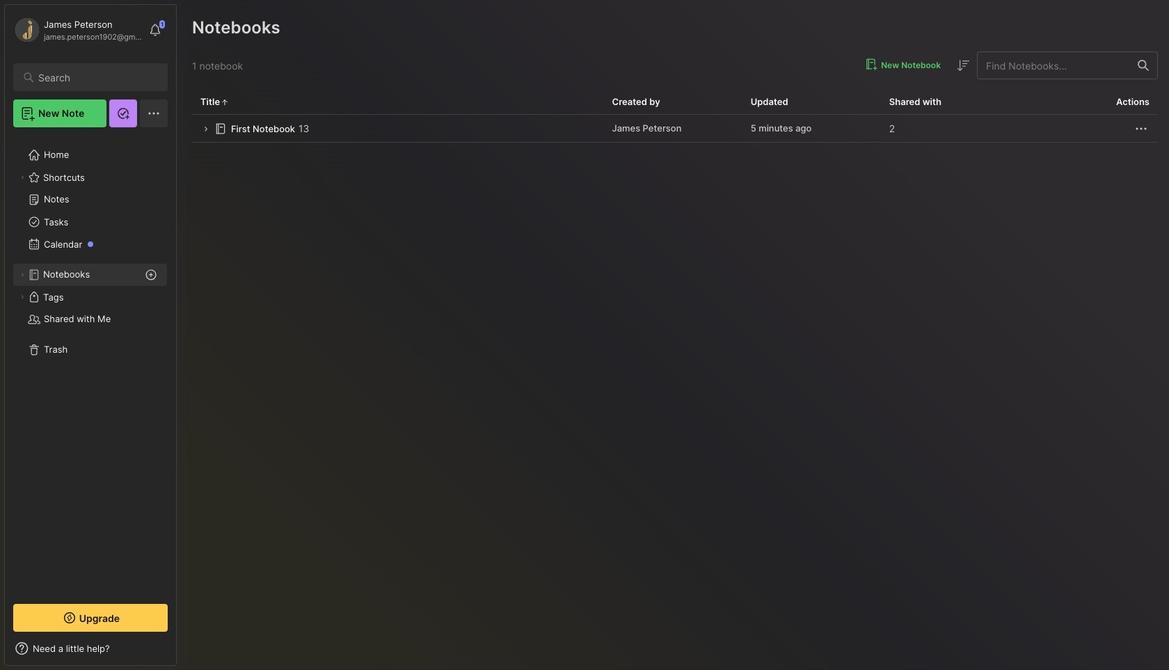 Task type: locate. For each thing, give the bounding box(es) containing it.
click to collapse image
[[176, 645, 186, 662]]

Find Notebooks… text field
[[978, 54, 1130, 77]]

Sort field
[[955, 57, 972, 74]]

row
[[192, 115, 1159, 143]]

expand tags image
[[18, 293, 26, 302]]

arrow image
[[201, 124, 211, 135]]

None search field
[[38, 69, 155, 86]]

tree
[[5, 136, 176, 592]]



Task type: vqa. For each thing, say whether or not it's contained in the screenshot.
The Evernote related to Evernote Free Manage subscription
no



Task type: describe. For each thing, give the bounding box(es) containing it.
none search field inside main element
[[38, 69, 155, 86]]

main element
[[0, 0, 181, 671]]

expand notebooks image
[[18, 271, 26, 279]]

Account field
[[13, 16, 142, 44]]

sort options image
[[955, 57, 972, 74]]

more actions image
[[1134, 120, 1151, 137]]

WHAT'S NEW field
[[5, 638, 176, 660]]

Search text field
[[38, 71, 155, 84]]

tree inside main element
[[5, 136, 176, 592]]

More actions field
[[1134, 120, 1151, 137]]



